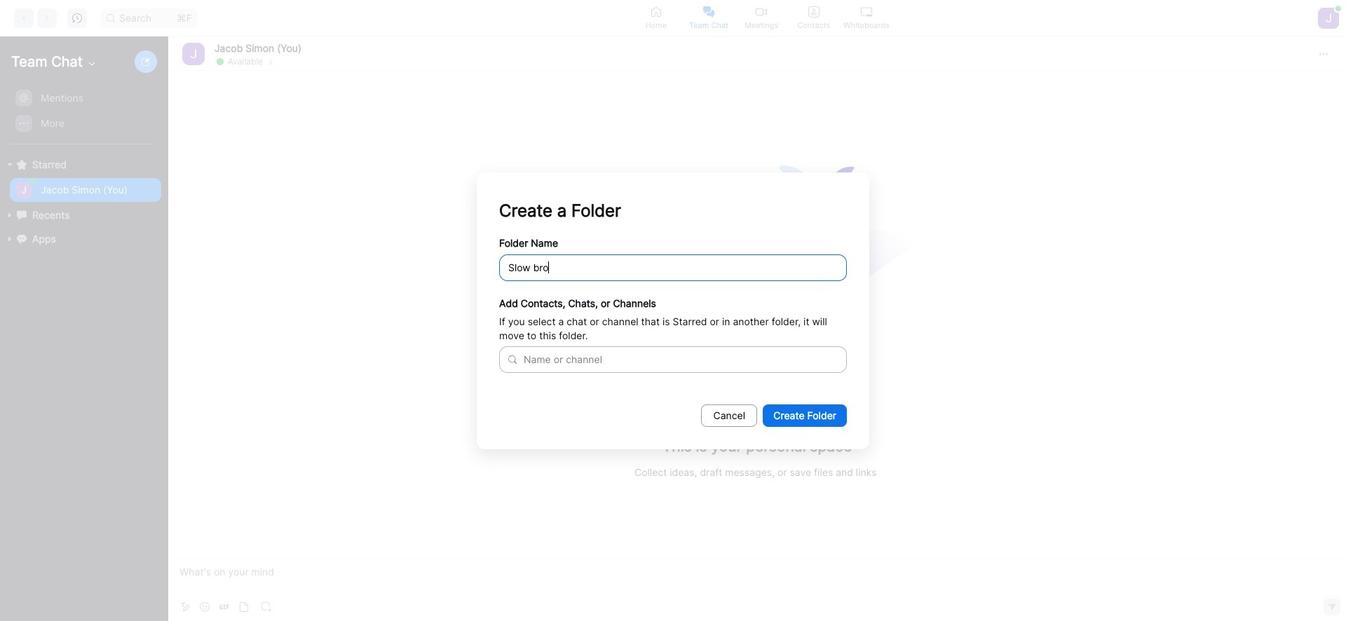 Task type: vqa. For each thing, say whether or not it's contained in the screenshot.
CONTACTS button
no



Task type: describe. For each thing, give the bounding box(es) containing it.
e.g. Project Cloud text field
[[499, 254, 847, 281]]

home small image
[[651, 6, 662, 17]]

online image
[[217, 58, 224, 65]]

new image
[[142, 58, 150, 66]]

team chat image
[[703, 6, 715, 17]]

chevron right small image
[[267, 56, 275, 66]]

new image
[[142, 58, 150, 66]]

team chat image
[[703, 6, 715, 17]]



Task type: locate. For each thing, give the bounding box(es) containing it.
starred tree item
[[6, 153, 161, 177]]

whiteboard small image
[[861, 6, 873, 17], [861, 6, 873, 17]]

magnifier image
[[508, 355, 517, 364]]

profile contact image
[[809, 6, 820, 17], [809, 6, 820, 17]]

screenshot image
[[262, 602, 271, 612]]

tree
[[0, 84, 166, 265]]

magnifier image
[[107, 14, 115, 22], [107, 14, 115, 22], [508, 355, 517, 364]]

star image
[[17, 160, 27, 170], [17, 160, 27, 170]]

tab list
[[630, 0, 893, 36]]

video on image
[[756, 6, 767, 17]]

triangle right image
[[6, 161, 14, 169]]

video on image
[[756, 6, 767, 17]]

None text field
[[524, 352, 527, 367]]

chevron right small image
[[267, 58, 275, 66]]

triangle right image
[[6, 161, 14, 169]]

group
[[0, 86, 161, 144]]

screenshot image
[[262, 602, 271, 612]]

home small image
[[651, 6, 662, 17]]

online image
[[217, 58, 224, 65]]



